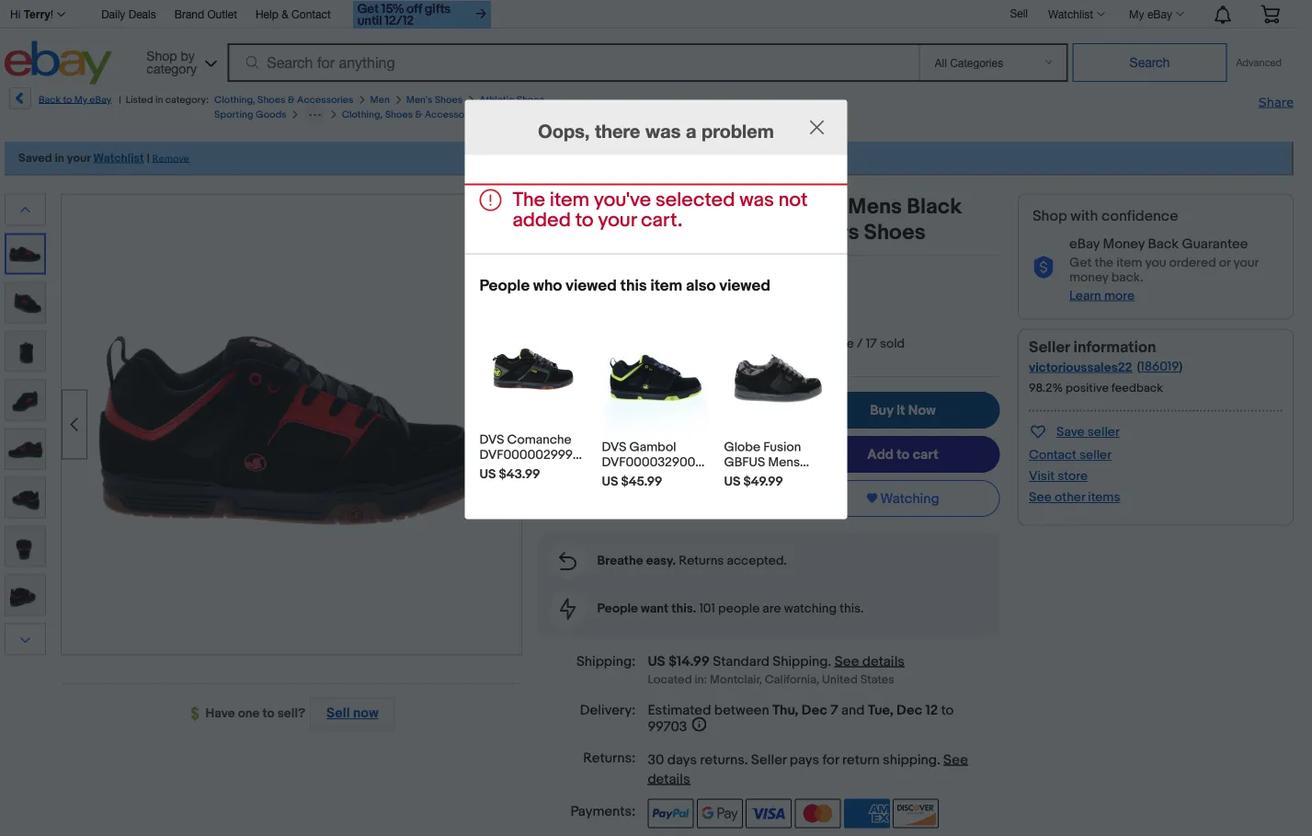 Task type: locate. For each thing, give the bounding box(es) containing it.
your right or
[[1234, 255, 1259, 270]]

paypal image
[[648, 799, 694, 828]]

my ebay link
[[1120, 3, 1193, 25]]

0 horizontal spatial clothing,
[[214, 94, 255, 106]]

2 vertical spatial see
[[944, 752, 969, 768]]

nubuck down dvf0000029991
[[480, 477, 525, 493]]

to
[[63, 94, 72, 106], [576, 208, 594, 232], [897, 446, 910, 463], [942, 702, 954, 719], [263, 706, 275, 722]]

0 vertical spatial clothing, shoes & accessories
[[214, 94, 354, 106]]

to right the one
[[263, 706, 275, 722]]

available
[[803, 336, 854, 352]]

sell link
[[1002, 7, 1037, 19]]

to up saved in your watchlist | remove
[[63, 94, 72, 106]]

sold
[[880, 336, 905, 352]]

1 vertical spatial back
[[1149, 236, 1180, 252]]

& down men's
[[415, 109, 423, 121]]

0 horizontal spatial your
[[67, 151, 91, 165]]

2 horizontal spatial ebay
[[1148, 7, 1173, 20]]

daily deals link
[[101, 5, 156, 25]]

gambol for nubuck
[[586, 194, 665, 220]]

0 horizontal spatial ebay
[[90, 94, 112, 106]]

dvs for dvs gambol dvf0000329003 mens black nubuck skate inspired sneakers shoes
[[539, 194, 581, 220]]

$45.99 for us $45.99
[[621, 474, 663, 490]]

12
[[926, 702, 939, 719]]

sell?
[[277, 706, 306, 722]]

1 vertical spatial $45.99
[[621, 474, 663, 490]]

save seller button
[[1029, 421, 1120, 442]]

clothing, for the top clothing, shoes & accessories link
[[214, 94, 255, 106]]

0 horizontal spatial watchlist
[[93, 151, 144, 165]]

clothing, shoes & accessories for the top clothing, shoes & accessories link
[[214, 94, 354, 106]]

mens for dvf0000329001
[[602, 470, 634, 485]]

details down 30
[[648, 771, 690, 788]]

0 horizontal spatial accessories
[[297, 94, 354, 106]]

people left want
[[598, 601, 638, 617]]

sneakers down not
[[768, 220, 860, 246]]

buy
[[871, 402, 894, 419]]

dvs
[[539, 194, 581, 220], [480, 432, 505, 448], [602, 440, 627, 455]]

with left box
[[675, 272, 700, 287]]

2 horizontal spatial dvs
[[602, 440, 627, 455]]

1 horizontal spatial watchlist
[[1049, 7, 1094, 20]]

0 vertical spatial with details__icon image
[[1033, 256, 1055, 279]]

watchlist right sell link
[[1049, 7, 1094, 20]]

dec left 7 on the right of the page
[[802, 702, 828, 719]]

was left a at the right of the page
[[646, 120, 681, 142]]

1 vertical spatial sell
[[327, 705, 350, 722]]

1 viewed from the left
[[566, 276, 617, 296]]

us $49.99
[[724, 474, 784, 490]]

None submit
[[1073, 43, 1228, 82]]

item
[[550, 188, 590, 212], [1117, 255, 1143, 270], [651, 276, 683, 296]]

in right the listed
[[155, 94, 163, 106]]

back to my ebay
[[39, 94, 112, 106]]

sneakers
[[768, 220, 860, 246], [530, 492, 584, 508], [653, 499, 706, 515], [775, 499, 829, 515]]

dvs inside dvs comanche dvf0000029991 mens black nubuck skate inspired sneakers shoes
[[480, 432, 505, 448]]

master card image
[[795, 799, 841, 828]]

inspired inside 'dvs gambol dvf0000329001 mens black synthetic skate inspired sneakers shoes'
[[602, 499, 650, 515]]

1 horizontal spatial ebay
[[1070, 236, 1100, 252]]

nubuck for comanche
[[480, 477, 525, 493]]

seller up contact seller link
[[1088, 425, 1120, 440]]

dvs up us $43.99
[[480, 432, 505, 448]]

payments:
[[571, 804, 636, 820]]

with details__icon image left breathe
[[559, 552, 577, 570]]

us $14.99
[[648, 653, 710, 670]]

accessories down men's shoes
[[425, 109, 481, 121]]

back up saved
[[39, 94, 61, 106]]

mens inside globe fusion gbfus mens black nubuck lace up skate inspired sneakers shoes
[[769, 455, 800, 470]]

to inside add to cart link
[[897, 446, 910, 463]]

advanced link
[[1228, 44, 1292, 81]]

to left cart
[[897, 446, 910, 463]]

inspired inside dvs comanche dvf0000029991 mens black nubuck skate inspired sneakers shoes
[[480, 492, 527, 508]]

0 horizontal spatial my
[[74, 94, 87, 106]]

us down the dvf0000329001
[[602, 474, 619, 490]]

2 vertical spatial your
[[1234, 255, 1259, 270]]

0 vertical spatial people
[[480, 276, 530, 296]]

inspired
[[682, 220, 763, 246], [480, 492, 527, 508], [602, 499, 650, 515], [724, 499, 772, 515]]

us for us $45.99
[[602, 474, 619, 490]]

| left remove button
[[147, 151, 150, 165]]

1 vertical spatial people
[[598, 601, 638, 617]]

gambol for synthetic
[[630, 440, 677, 455]]

1 vertical spatial with
[[675, 272, 700, 287]]

watchlist
[[1049, 7, 1094, 20], [93, 151, 144, 165]]

skate inside dvs comanche dvf0000029991 mens black nubuck skate inspired sneakers shoes
[[528, 477, 560, 493]]

contact
[[292, 8, 331, 21], [1029, 448, 1077, 463]]

us up "located"
[[648, 653, 666, 670]]

picture 85 of 104 image
[[6, 429, 45, 469]]

0 horizontal spatial was
[[646, 120, 681, 142]]

$45.99 inside the item you've selected was not added to your cart. document
[[621, 474, 663, 490]]

$14.99
[[669, 653, 710, 670]]

was inside the item you've selected was not added to your cart.
[[740, 188, 775, 212]]

. up united
[[829, 653, 832, 670]]

inspired down us $45.99
[[602, 499, 650, 515]]

with details__icon image left get at the top of page
[[1033, 256, 1055, 279]]

picture 87 of 104 image
[[6, 527, 45, 566]]

$45.99 inside us $45.99 list price us $71.95 save us $25.96 (36% off)
[[669, 392, 746, 420]]

1 horizontal spatial dvs
[[539, 194, 581, 220]]

shipping
[[883, 752, 937, 768]]

mens inside 'dvs gambol dvf0000329001 mens black synthetic skate inspired sneakers shoes'
[[602, 470, 634, 485]]

contact inside contact seller visit store see other items
[[1029, 448, 1077, 463]]

see details link up master card image
[[648, 752, 969, 788]]

dvs for dvs gambol dvf0000329001 mens black synthetic skate inspired sneakers shoes
[[602, 440, 627, 455]]

with details__icon image left want
[[560, 598, 576, 620]]

0 vertical spatial |
[[119, 94, 121, 106]]

are
[[763, 601, 782, 617]]

black inside dvs gambol dvf0000329003 mens black nubuck skate inspired sneakers shoes
[[907, 194, 962, 220]]

skate down dvf0000029991
[[528, 477, 560, 493]]

ebay
[[1148, 7, 1173, 20], [90, 94, 112, 106], [1070, 236, 1100, 252]]

advanced
[[1237, 57, 1282, 69]]

located in: montclair, california, united states
[[648, 673, 895, 687]]

seller inside contact seller visit store see other items
[[1080, 448, 1112, 463]]

dvf0000329003
[[670, 194, 844, 220]]

0 vertical spatial item
[[550, 188, 590, 212]]

with right shop at the right top
[[1071, 207, 1099, 225]]

contact right help
[[292, 8, 331, 21]]

saved
[[18, 151, 52, 165]]

dvs inside dvs gambol dvf0000329003 mens black nubuck skate inspired sneakers shoes
[[539, 194, 581, 220]]

1 horizontal spatial seller
[[1029, 338, 1071, 357]]

learn more link
[[1070, 288, 1135, 304]]

seller up victorioussales22
[[1029, 338, 1071, 357]]

0 vertical spatial &
[[282, 8, 289, 21]]

1 vertical spatial |
[[147, 151, 150, 165]]

0 horizontal spatial this.
[[672, 601, 697, 617]]

inspired inside dvs gambol dvf0000329003 mens black nubuck skate inspired sneakers shoes
[[682, 220, 763, 246]]

clothing, down men link
[[342, 109, 383, 121]]

seller for contact
[[1080, 448, 1112, 463]]

montclair,
[[710, 673, 763, 687]]

1 vertical spatial in
[[55, 151, 64, 165]]

skate down 'you've'
[[621, 220, 677, 246]]

add
[[868, 446, 894, 463]]

people left who
[[480, 276, 530, 296]]

now
[[909, 402, 936, 419]]

0 vertical spatial sell
[[1011, 7, 1029, 19]]

1 vertical spatial details
[[648, 771, 690, 788]]

2 vertical spatial with details__icon image
[[560, 598, 576, 620]]

black inside dvs comanche dvf0000029991 mens black nubuck skate inspired sneakers shoes
[[515, 462, 546, 478]]

men's shoes link
[[406, 94, 463, 106]]

0 horizontal spatial back
[[39, 94, 61, 106]]

2 horizontal spatial your
[[1234, 255, 1259, 270]]

sneakers inside dvs comanche dvf0000029991 mens black nubuck skate inspired sneakers shoes
[[530, 492, 584, 508]]

clothing, shoes & accessories for clothing, shoes & accessories link to the bottom
[[342, 109, 481, 121]]

mens inside dvs comanche dvf0000029991 mens black nubuck skate inspired sneakers shoes
[[480, 462, 512, 478]]

nubuck for fusion
[[759, 470, 804, 485]]

0 vertical spatial with
[[1071, 207, 1099, 225]]

watchlist left remove button
[[93, 151, 144, 165]]

0 vertical spatial see details link
[[835, 653, 905, 670]]

0 vertical spatial watchlist
[[1049, 7, 1094, 20]]

mens for dvf0000029991
[[480, 462, 512, 478]]

there
[[595, 120, 641, 142]]

see details link up states
[[835, 653, 905, 670]]

0 vertical spatial my
[[1130, 7, 1145, 20]]

. down the 12 at the bottom
[[937, 752, 941, 768]]

1 vertical spatial my
[[74, 94, 87, 106]]

clothing, shoes & accessories link up goods
[[214, 94, 354, 106]]

your inside the item you've selected was not added to your cart.
[[598, 208, 637, 232]]

1 horizontal spatial contact
[[1029, 448, 1077, 463]]

1 vertical spatial with details__icon image
[[559, 552, 577, 570]]

with details__icon image for ebay money back guarantee
[[1033, 256, 1055, 279]]

us left $25.96
[[667, 440, 685, 457]]

1 horizontal spatial viewed
[[720, 276, 771, 296]]

skate inside dvs gambol dvf0000329003 mens black nubuck skate inspired sneakers shoes
[[621, 220, 677, 246]]

0 horizontal spatial dvs
[[480, 432, 505, 448]]

help
[[256, 8, 279, 21]]

0 horizontal spatial sell
[[327, 705, 350, 722]]

sell now link
[[306, 698, 395, 729]]

with for new
[[675, 272, 700, 287]]

2 this. from the left
[[840, 601, 864, 617]]

0 vertical spatial $45.99
[[669, 392, 746, 420]]

skate down the dvf0000329001
[[660, 484, 693, 500]]

was left not
[[740, 188, 775, 212]]

clothing, up sporting
[[214, 94, 255, 106]]

price
[[659, 424, 691, 440]]

sell now
[[327, 705, 379, 722]]

0 horizontal spatial |
[[119, 94, 121, 106]]

inspired inside globe fusion gbfus mens black nubuck lace up skate inspired sneakers shoes
[[724, 499, 772, 515]]

people inside the item you've selected was not added to your cart. document
[[480, 276, 530, 296]]

none submit inside banner
[[1073, 43, 1228, 82]]

with for shop
[[1071, 207, 1099, 225]]

returns
[[700, 752, 745, 768]]

to inside the item you've selected was not added to your cart.
[[576, 208, 594, 232]]

mens inside dvs gambol dvf0000329003 mens black nubuck skate inspired sneakers shoes
[[849, 194, 903, 220]]

skate inside 'dvs gambol dvf0000329001 mens black synthetic skate inspired sneakers shoes'
[[660, 484, 693, 500]]

in right saved
[[55, 151, 64, 165]]

0 horizontal spatial contact
[[292, 8, 331, 21]]

sell
[[1011, 7, 1029, 19], [327, 705, 350, 722]]

1 horizontal spatial was
[[740, 188, 775, 212]]

1 vertical spatial seller
[[751, 752, 787, 768]]

item inside the item you've selected was not added to your cart.
[[550, 188, 590, 212]]

google pay image
[[697, 799, 743, 828]]

states
[[861, 673, 895, 687]]

1 horizontal spatial people
[[598, 601, 638, 617]]

picture 88 of 104 image
[[6, 575, 45, 615]]

gambol inside dvs gambol dvf0000329003 mens black nubuck skate inspired sneakers shoes
[[586, 194, 665, 220]]

& right help
[[282, 8, 289, 21]]

0 vertical spatial ebay
[[1148, 7, 1173, 20]]

$45.99 down the dvf0000329001
[[621, 474, 663, 490]]

details up states
[[863, 653, 905, 670]]

2 horizontal spatial nubuck
[[759, 470, 804, 485]]

/
[[857, 336, 864, 352]]

sporting goods link
[[214, 109, 287, 121]]

0 vertical spatial contact
[[292, 8, 331, 21]]

return
[[843, 752, 880, 768]]

in
[[155, 94, 163, 106], [55, 151, 64, 165]]

see inside see details
[[944, 752, 969, 768]]

up
[[755, 484, 772, 500]]

1 vertical spatial item
[[1117, 255, 1143, 270]]

sneakers inside globe fusion gbfus mens black nubuck lace up skate inspired sneakers shoes
[[775, 499, 829, 515]]

other
[[1055, 490, 1086, 505]]

watching
[[881, 490, 940, 507]]

dvs left list
[[602, 440, 627, 455]]

0 horizontal spatial viewed
[[566, 276, 617, 296]]

nubuck inside globe fusion gbfus mens black nubuck lace up skate inspired sneakers shoes
[[759, 470, 804, 485]]

0 vertical spatial clothing,
[[214, 94, 255, 106]]

1 horizontal spatial my
[[1130, 7, 1145, 20]]

people
[[480, 276, 530, 296], [598, 601, 638, 617]]

sneakers down $43.99
[[530, 492, 584, 508]]

clothing, shoes & accessories down men's
[[342, 109, 481, 121]]

your left cart.
[[598, 208, 637, 232]]

item inside ebay money back guarantee get the item you ordered or your money back. learn more
[[1117, 255, 1143, 270]]

clothing, shoes & accessories link
[[214, 94, 354, 106], [342, 109, 481, 121]]

1 vertical spatial was
[[740, 188, 775, 212]]

0 vertical spatial see
[[1029, 490, 1052, 505]]

30
[[648, 752, 665, 768]]

sneakers down the dvf0000329001
[[653, 499, 706, 515]]

clothing, shoes & accessories up goods
[[214, 94, 354, 106]]

visit
[[1029, 469, 1055, 484]]

see details link for seller
[[648, 752, 969, 788]]

was
[[646, 120, 681, 142], [740, 188, 775, 212]]

goods
[[256, 109, 287, 121]]

picture 84 of 104 image
[[6, 380, 45, 420]]

seller inside seller information victorioussales22 ( 186019 ) 98.2% positive feedback
[[1029, 338, 1071, 357]]

banner
[[5, 0, 1294, 89]]

watchlist inside account navigation
[[1049, 7, 1094, 20]]

us left $43.99
[[480, 467, 496, 482]]

black inside 'dvs gambol dvf0000329001 mens black synthetic skate inspired sneakers shoes'
[[637, 470, 669, 485]]

your inside ebay money back guarantee get the item you ordered or your money back. learn more
[[1234, 255, 1259, 270]]

0 horizontal spatial watchlist link
[[93, 151, 144, 165]]

athletic shoes
[[479, 94, 545, 106]]

sneakers for dvf0000029991
[[530, 492, 584, 508]]

2 viewed from the left
[[720, 276, 771, 296]]

item right this
[[651, 276, 683, 296]]

with details__icon image
[[1033, 256, 1055, 279], [559, 552, 577, 570], [560, 598, 576, 620]]

skate for dvf0000329001
[[660, 484, 693, 500]]

nubuck up "condition:"
[[539, 220, 616, 246]]

watchlist link left remove button
[[93, 151, 144, 165]]

0 vertical spatial seller
[[1088, 425, 1120, 440]]

item down money
[[1117, 255, 1143, 270]]

1 horizontal spatial this.
[[840, 601, 864, 617]]

picture 81 of 104 image
[[6, 235, 44, 273]]

the item you've selected was not added to your cart. dialog
[[0, 0, 1313, 836]]

priority image
[[480, 194, 513, 210]]

see down visit
[[1029, 490, 1052, 505]]

brand
[[175, 8, 204, 21]]

.
[[829, 653, 832, 670], [745, 752, 748, 768], [937, 752, 941, 768]]

see up united
[[835, 653, 860, 670]]

dvs left 'you've'
[[539, 194, 581, 220]]

1 vertical spatial accessories
[[425, 109, 481, 121]]

2 horizontal spatial see
[[1029, 490, 1052, 505]]

inspired down the selected
[[682, 220, 763, 246]]

limited
[[707, 336, 750, 352]]

my inside account navigation
[[1130, 7, 1145, 20]]

banner containing sell
[[5, 0, 1294, 89]]

1 horizontal spatial watchlist link
[[1039, 3, 1114, 25]]

nubuck down off)
[[759, 470, 804, 485]]

mens down "comanche"
[[480, 462, 512, 478]]

this.
[[672, 601, 697, 617], [840, 601, 864, 617]]

people who viewed this item also viewed
[[480, 276, 771, 296]]

0 horizontal spatial see
[[835, 653, 860, 670]]

inspired for dvf0000329003
[[682, 220, 763, 246]]

1 vertical spatial contact
[[1029, 448, 1077, 463]]

contact seller visit store see other items
[[1029, 448, 1121, 505]]

contact inside account navigation
[[292, 8, 331, 21]]

2 vertical spatial item
[[651, 276, 683, 296]]

mens for dvf0000329003
[[849, 194, 903, 220]]

$45.99 up the $71.95
[[669, 392, 746, 420]]

$25.96
[[688, 440, 730, 457]]

watchlist link right sell link
[[1039, 3, 1114, 25]]

0 vertical spatial details
[[863, 653, 905, 670]]

item right the
[[550, 188, 590, 212]]

dvf0000029991
[[480, 447, 577, 463]]

us
[[634, 392, 664, 420], [694, 424, 712, 440], [667, 440, 685, 457], [480, 467, 496, 482], [602, 474, 619, 490], [724, 474, 741, 490], [648, 653, 666, 670]]

2 vertical spatial ebay
[[1070, 236, 1100, 252]]

dvs comanche dvf0000029991 mens black nubuck skate inspired sneakers shoes
[[480, 432, 584, 523]]

see right shipping
[[944, 752, 969, 768]]

1 vertical spatial clothing, shoes & accessories
[[342, 109, 481, 121]]

sell for sell
[[1011, 7, 1029, 19]]

nubuck inside dvs comanche dvf0000029991 mens black nubuck skate inspired sneakers shoes
[[480, 477, 525, 493]]

0 vertical spatial gambol
[[586, 194, 665, 220]]

help & contact
[[256, 8, 331, 21]]

skate inside globe fusion gbfus mens black nubuck lace up skate inspired sneakers shoes
[[775, 484, 807, 500]]

sell inside account navigation
[[1011, 7, 1029, 19]]

nubuck inside dvs gambol dvf0000329003 mens black nubuck skate inspired sneakers shoes
[[539, 220, 616, 246]]

skate right up
[[775, 484, 807, 500]]

standard
[[713, 653, 770, 670]]

to right the added in the left top of the page
[[576, 208, 594, 232]]

dvs inside 'dvs gambol dvf0000329001 mens black synthetic skate inspired sneakers shoes'
[[602, 440, 627, 455]]

viewed right also
[[720, 276, 771, 296]]

clothing, shoes & accessories link down men's
[[342, 109, 481, 121]]

sneakers for dvf0000329003
[[768, 220, 860, 246]]

1 vertical spatial see
[[835, 653, 860, 670]]

1 vertical spatial your
[[598, 208, 637, 232]]

viewed left this
[[566, 276, 617, 296]]

seller inside button
[[1088, 425, 1120, 440]]

0 horizontal spatial dec
[[802, 702, 828, 719]]

add to cart
[[868, 446, 939, 463]]

mens up $49.99
[[769, 455, 800, 470]]

us for us $43.99
[[480, 467, 496, 482]]

mens down list
[[602, 470, 634, 485]]

1 vertical spatial see details link
[[648, 752, 969, 788]]

sneakers right up
[[775, 499, 829, 515]]

contact up visit store link
[[1029, 448, 1077, 463]]

1 horizontal spatial nubuck
[[539, 220, 616, 246]]

& down help & contact link
[[288, 94, 295, 106]]

to right the 12 at the bottom
[[942, 702, 954, 719]]

black inside globe fusion gbfus mens black nubuck lace up skate inspired sneakers shoes
[[724, 470, 756, 485]]

inspired down us $43.99
[[480, 492, 527, 508]]

1 vertical spatial gambol
[[630, 440, 677, 455]]

sneakers inside dvs gambol dvf0000329003 mens black nubuck skate inspired sneakers shoes
[[768, 220, 860, 246]]

this. right watching
[[840, 601, 864, 617]]

ebay money back guarantee get the item you ordered or your money back. learn more
[[1070, 236, 1259, 304]]

picture 82 of 104 image
[[6, 283, 45, 322]]

0 vertical spatial your
[[67, 151, 91, 165]]

1 horizontal spatial see
[[944, 752, 969, 768]]

1 horizontal spatial your
[[598, 208, 637, 232]]

| left the listed
[[119, 94, 121, 106]]

dvs gambol dvf0000329001 mens black synthetic skate inspired sneakers shoes
[[602, 440, 706, 530]]

2 dec from the left
[[897, 702, 923, 719]]

american express image
[[844, 799, 890, 828]]

1 vertical spatial watchlist link
[[93, 151, 144, 165]]

quantity
[[753, 336, 800, 352]]

back inside ebay money back guarantee get the item you ordered or your money back. learn more
[[1149, 236, 1180, 252]]

mens right not
[[849, 194, 903, 220]]

this. left 101
[[672, 601, 697, 617]]

186019 link
[[1141, 359, 1180, 375]]

seller down 'save seller'
[[1080, 448, 1112, 463]]

accessories left men link
[[297, 94, 354, 106]]

seller left pays on the right of the page
[[751, 752, 787, 768]]

gambol inside 'dvs gambol dvf0000329001 mens black synthetic skate inspired sneakers shoes'
[[630, 440, 677, 455]]

dec left the 12 at the bottom
[[897, 702, 923, 719]]

your
[[67, 151, 91, 165], [598, 208, 637, 232], [1234, 255, 1259, 270]]

seller
[[1088, 425, 1120, 440], [1080, 448, 1112, 463]]

us down gbfus
[[724, 474, 741, 490]]

us for us $49.99
[[724, 474, 741, 490]]

listed
[[126, 94, 153, 106]]

. down between
[[745, 752, 748, 768]]

1 horizontal spatial sell
[[1011, 7, 1029, 19]]

inspired down "us $49.99"
[[724, 499, 772, 515]]

sneakers inside 'dvs gambol dvf0000329001 mens black synthetic skate inspired sneakers shoes'
[[653, 499, 706, 515]]

0 vertical spatial seller
[[1029, 338, 1071, 357]]

0 vertical spatial watchlist link
[[1039, 3, 1114, 25]]

added
[[513, 208, 571, 232]]

globe fusion gbfus mens black nubuck lace up skate inspired sneakers shoes
[[724, 440, 829, 530]]

0 horizontal spatial seller
[[751, 752, 787, 768]]

shoes inside dvs gambol dvf0000329003 mens black nubuck skate inspired sneakers shoes
[[864, 220, 926, 246]]

us up list
[[634, 392, 664, 420]]

details
[[863, 653, 905, 670], [648, 771, 690, 788]]

back up 'you' at the top of the page
[[1149, 236, 1180, 252]]

0 vertical spatial clothing, shoes & accessories link
[[214, 94, 354, 106]]

1 horizontal spatial with
[[1071, 207, 1099, 225]]

your right saved
[[67, 151, 91, 165]]

0 horizontal spatial save
[[634, 440, 664, 457]]

1 horizontal spatial $45.99
[[669, 392, 746, 420]]



Task type: vqa. For each thing, say whether or not it's contained in the screenshot.
The Your Recently Viewed Items
no



Task type: describe. For each thing, give the bounding box(es) containing it.
back.
[[1112, 270, 1144, 285]]

black for dvs gambol dvf0000329001 mens black synthetic skate inspired sneakers shoes
[[637, 470, 669, 485]]

information
[[1074, 338, 1157, 357]]

your shopping cart image
[[1260, 5, 1282, 23]]

to inside the estimated between thu, dec 7 and tue, dec 12 to 99703
[[942, 702, 954, 719]]

discover image
[[894, 799, 940, 828]]

black for dvs gambol dvf0000329003 mens black nubuck skate inspired sneakers shoes
[[907, 194, 962, 220]]

$71.95
[[715, 424, 755, 440]]

seller information victorioussales22 ( 186019 ) 98.2% positive feedback
[[1029, 338, 1183, 395]]

1 this. from the left
[[672, 601, 697, 617]]

17
[[866, 336, 877, 352]]

get
[[1070, 255, 1092, 270]]

mens for gbfus
[[769, 455, 800, 470]]

easy.
[[646, 553, 676, 569]]

inspired for dvf0000029991
[[480, 492, 527, 508]]

ebay inside ebay money back guarantee get the item you ordered or your money back. learn more
[[1070, 236, 1100, 252]]

and
[[842, 702, 865, 719]]

with details__icon image for breathe easy.
[[559, 552, 577, 570]]

skate for dvf0000329003
[[621, 220, 677, 246]]

ebay inside account navigation
[[1148, 7, 1173, 20]]

have one to sell?
[[206, 706, 306, 722]]

(
[[1138, 359, 1141, 375]]

confidence
[[1102, 207, 1179, 225]]

add to cart link
[[807, 436, 1000, 473]]

$45.99 for us $45.99 list price us $71.95 save us $25.96 (36% off)
[[669, 392, 746, 420]]

with details__icon image for people want this.
[[560, 598, 576, 620]]

us $45.99
[[602, 474, 663, 490]]

account navigation
[[5, 0, 1294, 31]]

one
[[238, 706, 260, 722]]

dvs gambol dvf0000329003 mens black nubuck skate inspired sneakers shoes - picture 81 of 104 image
[[62, 271, 522, 578]]

remove button
[[152, 151, 189, 165]]

shoes inside globe fusion gbfus mens black nubuck lace up skate inspired sneakers shoes
[[724, 514, 761, 530]]

athletic
[[479, 94, 515, 106]]

dollar sign image
[[191, 707, 206, 721]]

deals
[[129, 8, 156, 21]]

dvs for dvs comanche dvf0000029991 mens black nubuck skate inspired sneakers shoes
[[480, 432, 505, 448]]

cart.
[[641, 208, 683, 232]]

seller for save
[[1088, 425, 1120, 440]]

pays
[[790, 752, 820, 768]]

it
[[897, 402, 906, 419]]

1 horizontal spatial details
[[863, 653, 905, 670]]

gbfus
[[724, 455, 766, 470]]

Quantity: text field
[[648, 329, 689, 359]]

$49.99
[[744, 474, 784, 490]]

condition:
[[570, 272, 636, 289]]

inspired for dvf0000329001
[[602, 499, 650, 515]]

united
[[823, 673, 858, 687]]

us for us $14.99
[[648, 653, 666, 670]]

money
[[1103, 236, 1145, 252]]

price:
[[587, 392, 624, 408]]

brand outlet link
[[175, 5, 237, 25]]

black for globe fusion gbfus mens black nubuck lace up skate inspired sneakers shoes
[[724, 470, 756, 485]]

between
[[715, 702, 770, 719]]

delivery:
[[580, 702, 636, 719]]

buy it now link
[[807, 392, 1000, 429]]

186019
[[1141, 359, 1180, 375]]

(36%
[[733, 440, 765, 457]]

to inside the back to my ebay link
[[63, 94, 72, 106]]

sporting
[[214, 109, 253, 121]]

1 horizontal spatial .
[[829, 653, 832, 670]]

watching button
[[807, 480, 1000, 517]]

picture 86 of 104 image
[[6, 478, 45, 517]]

estimated
[[648, 702, 711, 719]]

the item you've selected was not added to your cart. document
[[465, 100, 848, 530]]

clothing, for clothing, shoes & accessories link to the bottom
[[342, 109, 383, 121]]

sell for sell now
[[327, 705, 350, 722]]

fusion
[[764, 440, 802, 455]]

synthetic
[[602, 484, 657, 500]]

my ebay
[[1130, 7, 1173, 20]]

2 horizontal spatial .
[[937, 752, 941, 768]]

us $45.99 list price us $71.95 save us $25.96 (36% off)
[[634, 392, 789, 457]]

0 horizontal spatial .
[[745, 752, 748, 768]]

sneakers for dvf0000329001
[[653, 499, 706, 515]]

98.2%
[[1029, 381, 1064, 395]]

watching
[[784, 601, 837, 617]]

save inside us $45.99 list price us $71.95 save us $25.96 (36% off)
[[634, 440, 664, 457]]

shoes inside dvs comanche dvf0000029991 mens black nubuck skate inspired sneakers shoes
[[480, 507, 516, 523]]

us for us $45.99 list price us $71.95 save us $25.96 (36% off)
[[634, 392, 664, 420]]

days
[[668, 752, 697, 768]]

for
[[823, 752, 840, 768]]

1 horizontal spatial |
[[147, 151, 150, 165]]

shop
[[1033, 207, 1068, 225]]

nubuck for gambol
[[539, 220, 616, 246]]

the
[[513, 188, 546, 212]]

30 days returns . seller pays for return shipping .
[[648, 752, 944, 768]]

people want this. 101 people are watching this.
[[598, 601, 864, 617]]

1 vertical spatial clothing, shoes & accessories link
[[342, 109, 481, 121]]

outlet
[[207, 8, 237, 21]]

1 horizontal spatial accessories
[[425, 109, 481, 121]]

skate for dvf0000029991
[[528, 477, 560, 493]]

not
[[779, 188, 808, 212]]

you
[[1146, 255, 1167, 270]]

save seller
[[1057, 425, 1120, 440]]

items
[[1089, 490, 1121, 505]]

black for dvs comanche dvf0000029991 mens black nubuck skate inspired sneakers shoes
[[515, 462, 546, 478]]

& inside account navigation
[[282, 8, 289, 21]]

visa image
[[746, 799, 792, 828]]

1 dec from the left
[[802, 702, 828, 719]]

box
[[702, 272, 724, 287]]

see details link for details
[[835, 653, 905, 670]]

feedback
[[1112, 381, 1164, 395]]

back to my ebay link
[[7, 87, 112, 123]]

california,
[[765, 673, 820, 687]]

shoes inside 'dvs gambol dvf0000329001 mens black synthetic skate inspired sneakers shoes'
[[602, 514, 639, 530]]

dvf0000329001
[[602, 455, 700, 470]]

people for people who viewed this item also viewed
[[480, 276, 530, 296]]

people for people want this. 101 people are watching this.
[[598, 601, 638, 617]]

accepted.
[[727, 553, 787, 569]]

globe
[[724, 440, 761, 455]]

shop with confidence
[[1033, 207, 1179, 225]]

victorioussales22 link
[[1029, 360, 1133, 375]]

victorioussales22
[[1029, 360, 1133, 375]]

picture 83 of 104 image
[[6, 332, 45, 371]]

1 horizontal spatial in
[[155, 94, 163, 106]]

now
[[353, 705, 379, 722]]

see inside contact seller visit store see other items
[[1029, 490, 1052, 505]]

get an extra 15% off image
[[353, 1, 491, 29]]

us right price
[[694, 424, 712, 440]]

new with box
[[647, 272, 724, 287]]

limited quantity available / 17 sold
[[707, 336, 905, 352]]

1 horizontal spatial item
[[651, 276, 683, 296]]

athletic shoes link
[[479, 94, 545, 106]]

saved in your watchlist | remove
[[18, 151, 189, 165]]

1 vertical spatial &
[[288, 94, 295, 106]]

2 vertical spatial &
[[415, 109, 423, 121]]

details inside see details
[[648, 771, 690, 788]]

help & contact link
[[256, 5, 331, 25]]

save inside button
[[1057, 425, 1085, 440]]

guarantee
[[1183, 236, 1249, 252]]

selected
[[656, 188, 735, 212]]

store
[[1058, 469, 1088, 484]]

0 vertical spatial was
[[646, 120, 681, 142]]

brand outlet
[[175, 8, 237, 21]]

us $43.99
[[480, 467, 541, 482]]

see other items link
[[1029, 490, 1121, 505]]

1 vertical spatial ebay
[[90, 94, 112, 106]]

tue,
[[868, 702, 894, 719]]

standard shipping . see details
[[713, 653, 905, 670]]

lace
[[724, 484, 753, 500]]

breathe
[[598, 553, 644, 569]]



